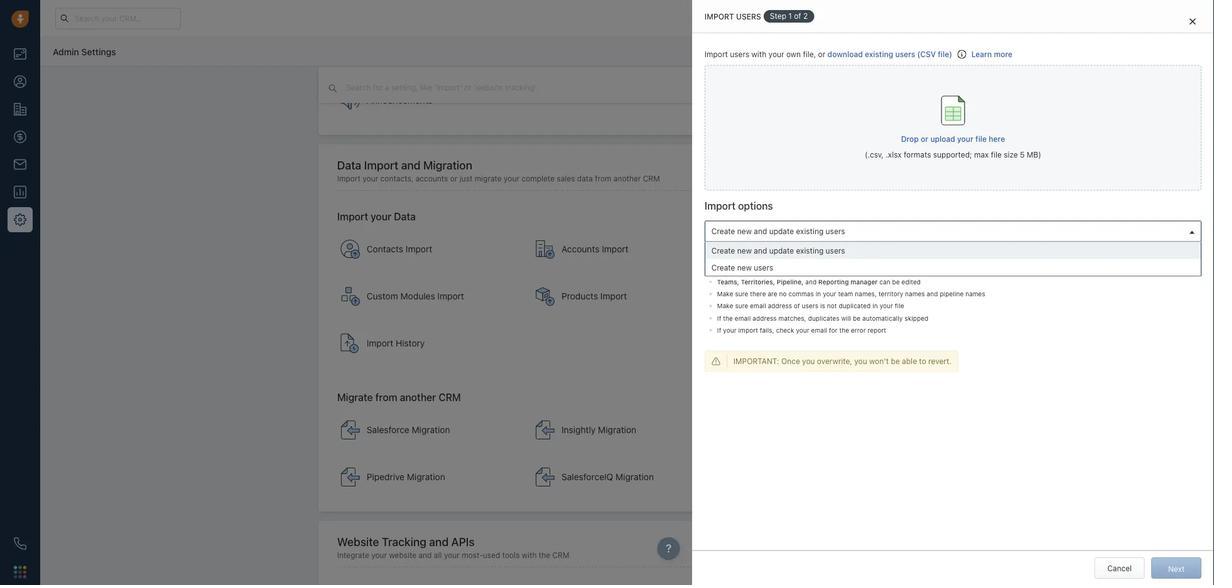 Task type: locate. For each thing, give the bounding box(es) containing it.
1 vertical spatial new
[[738, 246, 752, 255]]

1 names from the left
[[905, 291, 925, 298]]

create new and update existing users up these
[[712, 246, 845, 255]]

2 horizontal spatial file
[[991, 151, 1002, 159]]

is
[[821, 303, 826, 310]]

insightly
[[562, 425, 596, 436]]

import options dialog
[[692, 0, 1215, 586]]

update inside dropdown button
[[769, 227, 794, 236]]

not
[[827, 303, 837, 310]]

0 vertical spatial update
[[769, 227, 794, 236]]

with inside website tracking and apis integrate your website and all your most-used tools with the crm
[[522, 551, 537, 560]]

import right keep track of every import you've ever done, with record-level details image
[[367, 339, 393, 349]]

1 horizontal spatial names
[[966, 291, 986, 298]]

1 update from the top
[[769, 227, 794, 236]]

announcements
[[367, 96, 433, 106]]

for existing users, these details cannot be updated: full name, email address, job title, mobile number, work number
[[717, 266, 1077, 273]]

2 vertical spatial file
[[895, 303, 905, 310]]

share news with your team without stepping away from the crm image
[[340, 91, 361, 111]]

and up users,
[[754, 246, 767, 255]]

and left "pipeline" at the right
[[927, 291, 938, 298]]

2 horizontal spatial the
[[840, 327, 849, 334]]

1 horizontal spatial the
[[723, 315, 733, 322]]

of right the 1
[[794, 12, 802, 20]]

0 vertical spatial data
[[337, 159, 361, 172]]

with inside import options dialog
[[752, 50, 767, 59]]

existing up "deals import"
[[796, 227, 824, 236]]

formats
[[904, 151, 931, 159]]

another up 'salesforce migration'
[[400, 392, 436, 404]]

address down users import
[[768, 303, 792, 310]]

sure
[[735, 291, 749, 298], [735, 303, 749, 310]]

migration right 'salesforce'
[[412, 425, 450, 436]]

import
[[739, 327, 758, 334]]

1 create new and update existing users from the top
[[712, 227, 845, 236]]

just
[[460, 175, 473, 183]]

error
[[851, 327, 866, 334]]

your
[[769, 50, 784, 59], [958, 135, 974, 143], [363, 175, 378, 183], [504, 175, 520, 183], [371, 211, 392, 223], [823, 291, 837, 298], [880, 303, 893, 310], [723, 327, 737, 334], [796, 327, 810, 334], [371, 551, 387, 560], [444, 551, 460, 560]]

1 vertical spatial or
[[921, 135, 929, 143]]

names,
[[855, 291, 877, 298]]

users,
[[755, 266, 773, 273]]

1 vertical spatial address
[[753, 315, 777, 322]]

bring all your sales data from insightly using a zip file image
[[535, 421, 555, 441]]

important: once you overwrite, you won't be able to revert.
[[734, 357, 952, 366]]

1 create from the top
[[712, 227, 735, 236]]

1 horizontal spatial or
[[818, 50, 826, 59]]

with right tools
[[522, 551, 537, 560]]

0 vertical spatial sure
[[735, 291, 749, 298]]

custom
[[367, 291, 398, 302]]

1 vertical spatial update
[[769, 246, 794, 255]]

1 horizontal spatial crm
[[553, 551, 570, 560]]

able
[[902, 357, 917, 366]]

create inside dropdown button
[[712, 227, 735, 236]]

names
[[905, 291, 925, 298], [966, 291, 986, 298]]

email
[[750, 303, 766, 310], [735, 315, 751, 322], [812, 327, 828, 334]]

you
[[802, 357, 815, 366], [855, 357, 868, 366]]

if down teams,
[[717, 315, 722, 322]]

complete
[[522, 175, 555, 183]]

import inside "link"
[[367, 339, 393, 349]]

2 new from the top
[[738, 246, 752, 255]]

data up the contacts import
[[394, 211, 416, 223]]

2 horizontal spatial or
[[921, 135, 929, 143]]

1 vertical spatial with
[[522, 551, 537, 560]]

from inside data import and migration import your contacts, accounts or just migrate your complete sales data from another crm
[[595, 175, 612, 183]]

email
[[910, 266, 927, 273]]

0 vertical spatial another
[[614, 175, 641, 183]]

list box containing create new and update existing users
[[705, 242, 1201, 276]]

create new and update existing users button
[[705, 221, 1202, 242]]

migration right insightly
[[598, 425, 637, 436]]

or right file,
[[818, 50, 826, 59]]

you right once
[[802, 357, 815, 366]]

if your import fails, check your email for the error report
[[717, 327, 887, 334]]

2 if from the top
[[717, 327, 722, 334]]

1 horizontal spatial you
[[855, 357, 868, 366]]

2 horizontal spatial crm
[[643, 175, 660, 183]]

names right "pipeline" at the right
[[966, 291, 986, 298]]

new down import your deals using csv or xlsx files (sample csv available) icon
[[738, 263, 752, 272]]

1 vertical spatial data
[[394, 211, 416, 223]]

0 horizontal spatial data
[[337, 159, 361, 172]]

users import
[[757, 291, 809, 302]]

new inside dropdown button
[[738, 227, 752, 236]]

will
[[842, 315, 851, 322]]

1 vertical spatial if
[[717, 327, 722, 334]]

migrate
[[337, 392, 373, 404]]

drop or upload your file here
[[901, 135, 1005, 143]]

if
[[717, 315, 722, 322], [717, 327, 722, 334]]

make for make sure email address of users is not duplicated in your file
[[717, 303, 734, 310]]

reporting
[[819, 278, 849, 286]]

list box
[[705, 242, 1201, 276]]

import users with your own file, or download existing users (csv file)
[[705, 50, 953, 59]]

pipeline
[[940, 291, 964, 298]]

contacts,
[[381, 175, 414, 183]]

import up import your data
[[337, 175, 361, 183]]

options
[[738, 200, 773, 212]]

the right tools
[[539, 551, 551, 560]]

import
[[705, 12, 734, 21], [705, 50, 728, 59], [364, 159, 399, 172], [337, 175, 361, 183], [705, 200, 736, 212], [337, 211, 368, 223], [406, 244, 432, 255], [602, 244, 629, 255], [782, 244, 808, 255], [438, 291, 464, 302], [601, 291, 627, 302], [783, 291, 809, 302], [367, 339, 393, 349]]

be left the able
[[891, 357, 900, 366]]

automatically
[[863, 315, 903, 322]]

0 horizontal spatial names
[[905, 291, 925, 298]]

and inside create new and update existing users option
[[754, 246, 767, 255]]

import down import users
[[705, 50, 728, 59]]

0 vertical spatial create new and update existing users
[[712, 227, 845, 236]]

update up these
[[769, 246, 794, 255]]

freshworks switcher image
[[14, 566, 26, 579]]

email for the
[[735, 315, 751, 322]]

the down import your users using csv or xlsx files (sample csv available) image
[[723, 315, 733, 322]]

deals
[[757, 244, 779, 255]]

0 vertical spatial with
[[752, 50, 767, 59]]

learn more link
[[972, 50, 1013, 59]]

phone element
[[8, 532, 33, 557]]

data import and migration import your contacts, accounts or just migrate your complete sales data from another crm
[[337, 159, 660, 183]]

cancel button
[[1095, 558, 1145, 579]]

create new and update existing users up "deals import"
[[712, 227, 845, 236]]

salesforceiq migration
[[562, 472, 654, 483]]

email down the there
[[750, 303, 766, 310]]

create
[[712, 227, 735, 236], [712, 246, 735, 255], [712, 263, 735, 272]]

and up 'deals' on the right of the page
[[754, 227, 767, 236]]

1 vertical spatial make
[[717, 303, 734, 310]]

2 make from the top
[[717, 303, 734, 310]]

number
[[1054, 266, 1077, 273]]

for
[[829, 327, 838, 334]]

1 vertical spatial file
[[991, 151, 1002, 159]]

size
[[1004, 151, 1018, 159]]

2 vertical spatial create
[[712, 263, 735, 272]]

1 vertical spatial crm
[[439, 392, 461, 404]]

make
[[717, 291, 734, 298], [717, 303, 734, 310]]

1 horizontal spatial in
[[873, 303, 878, 310]]

or inside data import and migration import your contacts, accounts or just migrate your complete sales data from another crm
[[450, 175, 458, 183]]

0 vertical spatial new
[[738, 227, 752, 236]]

pipeline,
[[777, 278, 804, 286]]

in up automatically on the bottom right of page
[[873, 303, 878, 310]]

0 horizontal spatial the
[[539, 551, 551, 560]]

data up import your data
[[337, 159, 361, 172]]

new up create new users
[[738, 246, 752, 255]]

bring all your sales data from pipedrive using a zip file image
[[340, 468, 361, 488]]

from
[[595, 175, 612, 183], [376, 392, 397, 404]]

create up the for
[[712, 246, 735, 255]]

2 update from the top
[[769, 246, 794, 255]]

1 sure from the top
[[735, 291, 749, 298]]

your up (.csv, .xlsx formats supported; max file size 5 mb)
[[958, 135, 974, 143]]

1 horizontal spatial from
[[595, 175, 612, 183]]

.xlsx
[[886, 151, 902, 159]]

salesforce migration
[[367, 425, 450, 436]]

0 horizontal spatial with
[[522, 551, 537, 560]]

0 horizontal spatial you
[[802, 357, 815, 366]]

and up contacts,
[[401, 159, 421, 172]]

1 horizontal spatial another
[[614, 175, 641, 183]]

teams, territories, pipeline, and reporting manager can be edited
[[717, 278, 921, 286]]

another right data
[[614, 175, 641, 183]]

migration right the salesforceiq
[[616, 472, 654, 483]]

once
[[782, 357, 800, 366]]

update inside option
[[769, 246, 794, 255]]

data inside data import and migration import your contacts, accounts or just migrate your complete sales data from another crm
[[337, 159, 361, 172]]

existing
[[865, 50, 894, 59], [796, 227, 824, 236], [796, 246, 824, 255], [729, 266, 753, 273]]

your inside button
[[958, 135, 974, 143]]

be up reporting
[[838, 266, 846, 273]]

1 vertical spatial create
[[712, 246, 735, 255]]

address for of
[[768, 303, 792, 310]]

sure up import
[[735, 303, 749, 310]]

file left size
[[991, 151, 1002, 159]]

names down edited
[[905, 291, 925, 298]]

import your data
[[337, 211, 416, 223]]

and left all
[[419, 551, 432, 560]]

1 vertical spatial from
[[376, 392, 397, 404]]

0 vertical spatial in
[[816, 291, 821, 298]]

from right the migrate
[[376, 392, 397, 404]]

0 vertical spatial address
[[768, 303, 792, 310]]

keep track of every import you've ever done, with record-level details image
[[340, 334, 361, 354]]

3 create from the top
[[712, 263, 735, 272]]

close image
[[1190, 18, 1196, 25]]

tracking
[[382, 536, 427, 549]]

0 vertical spatial crm
[[643, 175, 660, 183]]

0 vertical spatial email
[[750, 303, 766, 310]]

the right for
[[840, 327, 849, 334]]

2 vertical spatial crm
[[553, 551, 570, 560]]

2 create from the top
[[712, 246, 735, 255]]

0 vertical spatial of
[[794, 12, 802, 20]]

import right products
[[601, 291, 627, 302]]

create up import your deals using csv or xlsx files (sample csv available) icon
[[712, 227, 735, 236]]

with left own
[[752, 50, 767, 59]]

salesforce
[[367, 425, 410, 436]]

the
[[723, 315, 733, 322], [840, 327, 849, 334], [539, 551, 551, 560]]

3 new from the top
[[738, 263, 752, 272]]

own
[[787, 50, 801, 59]]

your down matches,
[[796, 327, 810, 334]]

sure left the there
[[735, 291, 749, 298]]

accounts
[[562, 244, 600, 255]]

website
[[389, 551, 417, 560]]

0 horizontal spatial from
[[376, 392, 397, 404]]

teams,
[[717, 278, 739, 286]]

your left import
[[723, 327, 737, 334]]

address up the fails,
[[753, 315, 777, 322]]

create down remember
[[712, 263, 735, 272]]

and down details
[[806, 278, 817, 286]]

migration for salesforceiq migration
[[616, 472, 654, 483]]

import up details
[[782, 244, 808, 255]]

0 vertical spatial file
[[976, 135, 987, 143]]

your right migrate
[[504, 175, 520, 183]]

1 horizontal spatial file
[[976, 135, 987, 143]]

migration up accounts
[[423, 159, 472, 172]]

if left import
[[717, 327, 722, 334]]

file,
[[803, 50, 816, 59]]

address
[[768, 303, 792, 310], [753, 315, 777, 322]]

0 horizontal spatial file
[[895, 303, 905, 310]]

your up automatically on the bottom right of page
[[880, 303, 893, 310]]

another
[[614, 175, 641, 183], [400, 392, 436, 404]]

2 vertical spatial new
[[738, 263, 752, 272]]

email up import
[[735, 315, 751, 322]]

apis
[[451, 536, 475, 549]]

and inside data import and migration import your contacts, accounts or just migrate your complete sales data from another crm
[[401, 159, 421, 172]]

1 vertical spatial another
[[400, 392, 436, 404]]

1 new from the top
[[738, 227, 752, 236]]

existing inside dropdown button
[[796, 227, 824, 236]]

0 vertical spatial create
[[712, 227, 735, 236]]

users
[[736, 12, 761, 21], [730, 50, 750, 59], [896, 50, 916, 59], [826, 227, 845, 236], [826, 246, 845, 255], [754, 263, 774, 272], [802, 303, 819, 310]]

existing up details
[[796, 246, 824, 255]]

data
[[337, 159, 361, 172], [394, 211, 416, 223]]

0 vertical spatial from
[[595, 175, 612, 183]]

create new users option
[[705, 259, 1201, 276]]

2 vertical spatial or
[[450, 175, 458, 183]]

another inside data import and migration import your contacts, accounts or just migrate your complete sales data from another crm
[[614, 175, 641, 183]]

in down teams, territories, pipeline, and reporting manager can be edited
[[816, 291, 821, 298]]

update up "deals import"
[[769, 227, 794, 236]]

migration for pipedrive migration
[[407, 472, 445, 483]]

overwrite,
[[817, 357, 853, 366]]

2 vertical spatial the
[[539, 551, 551, 560]]

0 vertical spatial make
[[717, 291, 734, 298]]

of down commas
[[794, 303, 800, 310]]

salesforceiq
[[562, 472, 613, 483]]

settings
[[81, 46, 116, 57]]

new up import your deals using csv or xlsx files (sample csv available) icon
[[738, 227, 752, 236]]

your up contacts
[[371, 211, 392, 223]]

be
[[838, 266, 846, 273], [893, 278, 900, 286], [853, 315, 861, 322], [891, 357, 900, 366]]

1 vertical spatial sure
[[735, 303, 749, 310]]

cancel
[[1108, 564, 1132, 573]]

your left contacts,
[[363, 175, 378, 183]]

1 vertical spatial email
[[735, 315, 751, 322]]

territory
[[879, 291, 904, 298]]

history
[[396, 339, 425, 349]]

file left here
[[976, 135, 987, 143]]

address for matches,
[[753, 315, 777, 322]]

0 vertical spatial the
[[723, 315, 733, 322]]

0 horizontal spatial or
[[450, 175, 458, 183]]

Search for a setting, like 'import' or 'website tracking' text field
[[345, 82, 584, 94]]

1 if from the top
[[717, 315, 722, 322]]

0 vertical spatial if
[[717, 315, 722, 322]]

from right data
[[595, 175, 612, 183]]

file down territory
[[895, 303, 905, 310]]

migration for salesforce migration
[[412, 425, 450, 436]]

users
[[757, 291, 780, 302]]

2 create new and update existing users from the top
[[712, 246, 845, 255]]

deals import
[[757, 244, 808, 255]]

import right accounts
[[602, 244, 629, 255]]

1 make from the top
[[717, 291, 734, 298]]

email down 'if the email address matches, duplicates will be automatically skipped'
[[812, 327, 828, 334]]

import left step
[[705, 12, 734, 21]]

1 horizontal spatial with
[[752, 50, 767, 59]]

you left "won't"
[[855, 357, 868, 366]]

contacts
[[367, 244, 403, 255]]

migration right pipedrive
[[407, 472, 445, 483]]

1 vertical spatial create new and update existing users
[[712, 246, 845, 255]]

create new and update existing users inside option
[[712, 246, 845, 255]]

import your users using csv or xlsx files (sample csv available) image
[[730, 287, 750, 307]]

or right drop
[[921, 135, 929, 143]]

2 sure from the top
[[735, 303, 749, 310]]

these
[[775, 266, 792, 273]]

0 horizontal spatial in
[[816, 291, 821, 298]]

or left just
[[450, 175, 458, 183]]



Task type: describe. For each thing, give the bounding box(es) containing it.
1 vertical spatial in
[[873, 303, 878, 310]]

cannot
[[815, 266, 836, 273]]

address,
[[928, 266, 955, 273]]

migration inside data import and migration import your contacts, accounts or just migrate your complete sales data from another crm
[[423, 159, 472, 172]]

website
[[337, 536, 379, 549]]

max
[[975, 151, 989, 159]]

2
[[804, 12, 808, 20]]

upload
[[931, 135, 956, 143]]

duplicates
[[808, 315, 840, 322]]

make for make sure there are no commas in your team names, territory names and pipeline names
[[717, 291, 734, 298]]

create new and update existing users option
[[705, 242, 1201, 259]]

mb)
[[1027, 151, 1042, 159]]

bring all your sales data from salesforceiq using a zip file image
[[535, 468, 555, 488]]

import your contacts using csv or xlsx files (sample csv available) image
[[340, 240, 361, 260]]

existing inside option
[[796, 246, 824, 255]]

insightly migration
[[562, 425, 637, 436]]

migrate from another crm
[[337, 392, 461, 404]]

commas
[[789, 291, 814, 298]]

and up all
[[429, 536, 449, 549]]

make sure email address of users is not duplicated in your file
[[717, 303, 905, 310]]

import right modules
[[438, 291, 464, 302]]

file inside button
[[976, 135, 987, 143]]

details
[[793, 266, 814, 273]]

duplicated
[[839, 303, 871, 310]]

2 vertical spatial email
[[812, 327, 828, 334]]

step 1 of 2
[[770, 12, 808, 20]]

new for create new and update existing users option
[[738, 246, 752, 255]]

import history link
[[334, 322, 524, 366]]

drop or upload your file here button
[[901, 128, 1005, 150]]

more
[[994, 50, 1013, 59]]

if the email address matches, duplicates will be automatically skipped
[[717, 315, 929, 322]]

make sure there are no commas in your team names, territory names and pipeline names
[[717, 291, 986, 298]]

list box inside import options dialog
[[705, 242, 1201, 276]]

1 vertical spatial of
[[794, 303, 800, 310]]

announcements link
[[334, 79, 524, 123]]

sure for email
[[735, 303, 749, 310]]

name,
[[889, 266, 908, 273]]

import options
[[705, 200, 773, 212]]

mobile
[[986, 266, 1007, 273]]

import up contacts,
[[364, 159, 399, 172]]

data
[[577, 175, 593, 183]]

integrate
[[337, 551, 369, 560]]

be right the will
[[853, 315, 861, 322]]

accounts import
[[562, 244, 629, 255]]

custom modules import
[[367, 291, 464, 302]]

import left options
[[705, 200, 736, 212]]

pipedrive migration
[[367, 472, 445, 483]]

products import
[[562, 291, 627, 302]]

there
[[750, 291, 766, 298]]

import your products using csv or xlsx files (sample csv available) image
[[535, 287, 555, 307]]

1 horizontal spatial data
[[394, 211, 416, 223]]

your up not
[[823, 291, 837, 298]]

create for create new users option
[[712, 263, 735, 272]]

new for create new users option
[[738, 263, 752, 272]]

title,
[[970, 266, 984, 273]]

import up 'import your contacts using csv or xlsx files (sample csv available)' icon
[[337, 211, 368, 223]]

step
[[770, 12, 787, 20]]

sure for there
[[735, 291, 749, 298]]

Search your CRM... text field
[[55, 8, 181, 29]]

import right contacts
[[406, 244, 432, 255]]

migration for insightly migration
[[598, 425, 637, 436]]

bring all your sales data from salesforce using a zip file image
[[340, 421, 361, 441]]

pipedrive
[[367, 472, 405, 483]]

sales
[[557, 175, 575, 183]]

used
[[483, 551, 500, 560]]

territories,
[[741, 278, 775, 286]]

existing up teams,
[[729, 266, 753, 273]]

learn
[[972, 50, 992, 59]]

if for if the email address matches, duplicates will be automatically skipped
[[717, 315, 722, 322]]

skipped
[[905, 315, 929, 322]]

your right all
[[444, 551, 460, 560]]

or inside button
[[921, 135, 929, 143]]

all
[[434, 551, 442, 560]]

manager
[[851, 278, 878, 286]]

your left own
[[769, 50, 784, 59]]

and inside create new and update existing users dropdown button
[[754, 227, 767, 236]]

0 horizontal spatial crm
[[439, 392, 461, 404]]

if for if your import fails, check your email for the error report
[[717, 327, 722, 334]]

won't
[[870, 357, 889, 366]]

can
[[880, 278, 891, 286]]

download existing users (csv file) link
[[828, 50, 953, 59]]

existing right the download
[[865, 50, 894, 59]]

products
[[562, 291, 598, 302]]

0 vertical spatial or
[[818, 50, 826, 59]]

website tracking and apis integrate your website and all your most-used tools with the crm
[[337, 536, 570, 560]]

report
[[868, 327, 887, 334]]

for
[[717, 266, 727, 273]]

users inside dropdown button
[[826, 227, 845, 236]]

supported;
[[934, 151, 972, 159]]

no
[[779, 291, 787, 298]]

1 vertical spatial the
[[840, 327, 849, 334]]

edited
[[902, 278, 921, 286]]

phone image
[[14, 538, 26, 550]]

create for create new and update existing users option
[[712, 246, 735, 255]]

download a csv of your current crm users, update their details in the required format, and upload it back image
[[958, 50, 967, 59]]

(.csv,
[[865, 151, 884, 159]]

email for sure
[[750, 303, 766, 310]]

crm inside website tracking and apis integrate your website and all your most-used tools with the crm
[[553, 551, 570, 560]]

1 you from the left
[[802, 357, 815, 366]]

download
[[828, 50, 863, 59]]

import your accounts using csv or xlsx files (sample csv available) image
[[535, 240, 555, 260]]

create new users
[[712, 263, 774, 272]]

your left website
[[371, 551, 387, 560]]

0 horizontal spatial another
[[400, 392, 436, 404]]

the inside website tracking and apis integrate your website and all your most-used tools with the crm
[[539, 551, 551, 560]]

job
[[957, 266, 968, 273]]

crm inside data import and migration import your contacts, accounts or just migrate your complete sales data from another crm
[[643, 175, 660, 183]]

(.csv, .xlsx formats supported; max file size 5 mb)
[[865, 151, 1042, 159]]

import your custom modules using csv or xlsx files (sample csv available) image
[[340, 287, 361, 307]]

1
[[789, 12, 792, 20]]

are
[[768, 291, 778, 298]]

updated:
[[848, 266, 874, 273]]

import your deals using csv or xlsx files (sample csv available) image
[[730, 240, 750, 260]]

revert.
[[929, 357, 952, 366]]

here
[[989, 135, 1005, 143]]

2 you from the left
[[855, 357, 868, 366]]

check
[[776, 327, 794, 334]]

import down pipeline,
[[783, 291, 809, 302]]

contacts import
[[367, 244, 432, 255]]

be right can
[[893, 278, 900, 286]]

to
[[919, 357, 927, 366]]

most-
[[462, 551, 483, 560]]

create new and update existing users inside dropdown button
[[712, 227, 845, 236]]

2 names from the left
[[966, 291, 986, 298]]



Task type: vqa. For each thing, say whether or not it's contained in the screenshot.
Job
yes



